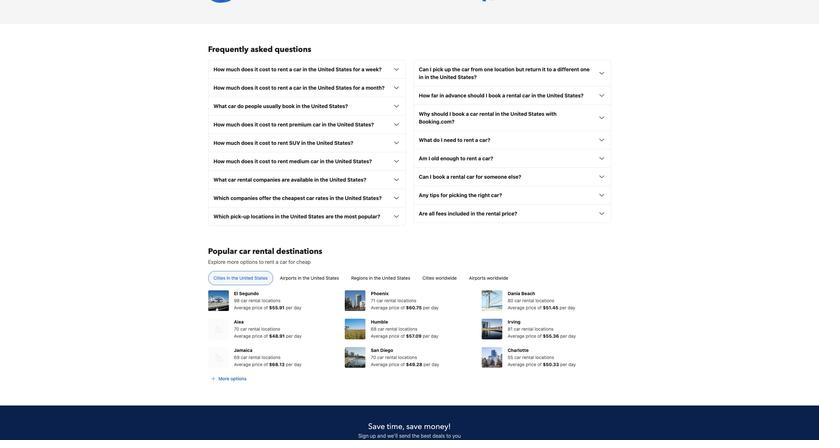 Task type: vqa. For each thing, say whether or not it's contained in the screenshot.


Task type: locate. For each thing, give the bounding box(es) containing it.
69
[[234, 355, 240, 360]]

any
[[419, 193, 429, 198]]

day right the $55.91
[[294, 305, 301, 311]]

it inside the can i pick up the car from one location but return it to a different one in in the united states?
[[542, 67, 546, 72]]

1 horizontal spatial do
[[433, 137, 440, 143]]

average down san
[[371, 362, 388, 368]]

0 horizontal spatial do
[[237, 103, 244, 109]]

can for can i pick up the car from one location but return it to a different one in in the united states?
[[419, 67, 429, 72]]

el
[[234, 291, 238, 297]]

day right $49.28
[[432, 362, 439, 368]]

4 does from the top
[[241, 140, 253, 146]]

$55.91
[[269, 305, 285, 311]]

need
[[444, 137, 456, 143]]

1 vertical spatial what
[[419, 137, 432, 143]]

phoenix
[[371, 291, 389, 297]]

book up why should i book a car rental in the united states with booking.com?
[[489, 93, 501, 99]]

of for irving 81 car rental locations average price of $55.36 per day
[[538, 334, 542, 339]]

of left $57.09
[[401, 334, 405, 339]]

airports for airports worldwide
[[469, 276, 486, 281]]

price for phoenix 71 car rental locations average price of $60.75 per day
[[389, 305, 399, 311]]

it
[[255, 67, 258, 72], [542, 67, 546, 72], [255, 85, 258, 91], [255, 122, 258, 128], [255, 140, 258, 146], [255, 159, 258, 164]]

the down pick
[[430, 74, 439, 80]]

am
[[419, 156, 427, 162]]

to down usually
[[271, 122, 277, 128]]

$49.28
[[406, 362, 422, 368]]

the down what car do people usually book in the united states? dropdown button
[[328, 122, 336, 128]]

average down 69
[[234, 362, 251, 368]]

price for jamaica 69 car rental locations average price of $68.13 per day
[[252, 362, 263, 368]]

people
[[245, 103, 262, 109]]

per inside irving 81 car rental locations average price of $55.36 per day
[[560, 334, 567, 339]]

price inside the jamaica 69 car rental locations average price of $68.13 per day
[[252, 362, 263, 368]]

how for how much does it cost to rent suv in the united states?
[[214, 140, 225, 146]]

0 vertical spatial companies
[[253, 177, 280, 183]]

the right "suv"
[[307, 140, 315, 146]]

any tips for picking the right car?
[[419, 193, 502, 198]]

am i old enough to rent a car?
[[419, 156, 493, 162]]

how much does it cost to rent a car in the united states for a month? button
[[214, 84, 400, 92]]

1 cost from the top
[[259, 67, 270, 72]]

tips
[[430, 193, 439, 198]]

5 does from the top
[[241, 159, 253, 164]]

2 airports from the left
[[469, 276, 486, 281]]

how much does it cost to rent premium car in the united states?
[[214, 122, 374, 128]]

1 vertical spatial up
[[243, 214, 250, 220]]

car? for what do i need to rent a car?
[[479, 137, 490, 143]]

1 horizontal spatial 70
[[371, 355, 376, 360]]

average inside the jamaica 69 car rental locations average price of $68.13 per day
[[234, 362, 251, 368]]

time,
[[387, 422, 404, 432]]

worldwide inside button
[[487, 276, 508, 281]]

per inside humble 68 car rental locations average price of $57.09 per day
[[423, 334, 430, 339]]

should right advance
[[468, 93, 485, 99]]

price for humble 68 car rental locations average price of $57.09 per day
[[389, 334, 399, 339]]

1 horizontal spatial one
[[581, 67, 590, 72]]

per
[[286, 305, 293, 311], [423, 305, 430, 311], [560, 305, 567, 311], [286, 334, 293, 339], [423, 334, 430, 339], [560, 334, 567, 339], [286, 362, 293, 368], [424, 362, 431, 368], [560, 362, 567, 368]]

rental inside popular car rental destinations explore more options to rent a car for cheap
[[252, 246, 274, 257]]

of for humble 68 car rental locations average price of $57.09 per day
[[401, 334, 405, 339]]

average down 68 at the bottom
[[371, 334, 388, 339]]

1 vertical spatial do
[[433, 137, 440, 143]]

cities for cities in the united states
[[214, 276, 225, 281]]

of for phoenix 71 car rental locations average price of $60.75 per day
[[401, 305, 405, 311]]

does for how much does it cost to rent a car in the united states for a month?
[[241, 85, 253, 91]]

1 horizontal spatial airports
[[469, 276, 486, 281]]

send
[[399, 433, 411, 439]]

states? inside what car do people usually book in the united states? dropdown button
[[329, 103, 348, 109]]

the up el
[[231, 276, 238, 281]]

locations up $49.28
[[398, 355, 417, 360]]

2 horizontal spatial up
[[445, 67, 451, 72]]

worldwide
[[436, 276, 457, 281], [487, 276, 508, 281]]

regions in the united states button
[[346, 271, 416, 286]]

70 down aiea
[[234, 327, 239, 332]]

2 does from the top
[[241, 85, 253, 91]]

rental inside dropdown button
[[237, 177, 252, 183]]

cost left "suv"
[[259, 140, 270, 146]]

car? right right
[[491, 193, 502, 198]]

1 one from the left
[[484, 67, 493, 72]]

one right different
[[581, 67, 590, 72]]

for left someone
[[476, 174, 483, 180]]

cheap car rental in san diego image
[[345, 348, 366, 368]]

book
[[489, 93, 501, 99], [282, 103, 295, 109], [452, 111, 465, 117], [433, 174, 445, 180]]

picking
[[449, 193, 467, 198]]

car inside el segundo 98 car rental locations average price of $55.91 per day
[[241, 298, 247, 304]]

save
[[406, 422, 422, 432]]

cities for cities worldwide
[[423, 276, 434, 281]]

a left week?
[[362, 67, 364, 72]]

how much does it cost to rent a car in the united states for a week?
[[214, 67, 382, 72]]

book inside why should i book a car rental in the united states with booking.com?
[[452, 111, 465, 117]]

which pick-up locations in the united states are the most popular?
[[214, 214, 380, 220]]

0 horizontal spatial up
[[243, 214, 250, 220]]

companies up pick-
[[231, 195, 258, 201]]

1 worldwide from the left
[[436, 276, 457, 281]]

can up any
[[419, 174, 429, 180]]

states? inside how far in advance should i book a rental car in the united states? dropdown button
[[565, 93, 584, 99]]

price left $60.75
[[389, 305, 399, 311]]

3 cost from the top
[[259, 122, 270, 128]]

$55.36
[[543, 334, 559, 339]]

of inside phoenix 71 car rental locations average price of $60.75 per day
[[401, 305, 405, 311]]

for left month?
[[353, 85, 360, 91]]

much for how much does it cost to rent premium car in the united states?
[[226, 122, 240, 128]]

cost down usually
[[259, 122, 270, 128]]

per right the $55.91
[[286, 305, 293, 311]]

locations up "$51.45"
[[536, 298, 554, 304]]

san diego 70 car rental locations average price of $49.28 per day
[[371, 348, 439, 368]]

which for which pick-up locations in the united states are the most popular?
[[214, 214, 229, 220]]

in inside 'dropdown button'
[[301, 140, 306, 146]]

cities inside 'button'
[[423, 276, 434, 281]]

per right $55.36 on the right of page
[[560, 334, 567, 339]]

what for what car do people usually book in the united states?
[[214, 103, 227, 109]]

are inside which pick-up locations in the united states are the most popular? dropdown button
[[326, 214, 334, 220]]

locations inside san diego 70 car rental locations average price of $49.28 per day
[[398, 355, 417, 360]]

cheapest
[[282, 195, 305, 201]]

1 airports from the left
[[280, 276, 297, 281]]

price inside charlotte 55 car rental locations average price of $50.33 per day
[[526, 362, 536, 368]]

locations down offer
[[251, 214, 274, 220]]

what car do people usually book in the united states?
[[214, 103, 348, 109]]

71
[[371, 298, 375, 304]]

a left month?
[[362, 85, 364, 91]]

cities
[[214, 276, 225, 281], [423, 276, 434, 281]]

per right $48.91
[[286, 334, 293, 339]]

do left people
[[237, 103, 244, 109]]

charlotte
[[508, 348, 529, 353]]

cost up usually
[[259, 85, 270, 91]]

of inside irving 81 car rental locations average price of $55.36 per day
[[538, 334, 542, 339]]

4 cost from the top
[[259, 140, 270, 146]]

airports in the united states
[[280, 276, 339, 281]]

1 can from the top
[[419, 67, 429, 72]]

5 cost from the top
[[259, 159, 270, 164]]

else?
[[508, 174, 521, 180]]

of left $48.91
[[264, 334, 268, 339]]

to right enough
[[460, 156, 466, 162]]

day for aiea 70 car rental locations average price of $48.91 per day
[[294, 334, 302, 339]]

1 vertical spatial which
[[214, 214, 229, 220]]

1 horizontal spatial cities
[[423, 276, 434, 281]]

of for charlotte 55 car rental locations average price of $50.33 per day
[[538, 362, 542, 368]]

i up the booking.com?
[[450, 111, 451, 117]]

locations inside phoenix 71 car rental locations average price of $60.75 per day
[[398, 298, 416, 304]]

aiea 70 car rental locations average price of $48.91 per day
[[234, 319, 302, 339]]

price down beach
[[526, 305, 536, 311]]

to
[[271, 67, 277, 72], [547, 67, 552, 72], [271, 85, 277, 91], [271, 122, 277, 128], [457, 137, 463, 143], [271, 140, 277, 146], [460, 156, 466, 162], [271, 159, 277, 164], [259, 259, 264, 265], [446, 433, 451, 439]]

i left need
[[441, 137, 443, 143]]

much
[[226, 67, 240, 72], [226, 85, 240, 91], [226, 122, 240, 128], [226, 140, 240, 146], [226, 159, 240, 164]]

average down 80
[[508, 305, 525, 311]]

average inside aiea 70 car rental locations average price of $48.91 per day
[[234, 334, 251, 339]]

cost down how much does it cost to rent suv in the united states?
[[259, 159, 270, 164]]

average inside san diego 70 car rental locations average price of $49.28 per day
[[371, 362, 388, 368]]

enough
[[440, 156, 459, 162]]

1 does from the top
[[241, 67, 253, 72]]

states? inside the can i pick up the car from one location but return it to a different one in in the united states?
[[458, 74, 477, 80]]

2 cities from the left
[[423, 276, 434, 281]]

airports for airports in the united states
[[280, 276, 297, 281]]

1 horizontal spatial are
[[326, 214, 334, 220]]

cost inside 'dropdown button'
[[259, 140, 270, 146]]

per for jamaica 69 car rental locations average price of $68.13 per day
[[286, 362, 293, 368]]

price for aiea 70 car rental locations average price of $48.91 per day
[[252, 334, 263, 339]]

much for how much does it cost to rent a car in the united states for a month?
[[226, 85, 240, 91]]

of left $68.13
[[264, 362, 268, 368]]

day inside humble 68 car rental locations average price of $57.09 per day
[[431, 334, 438, 339]]

average for jamaica 69 car rental locations average price of $68.13 per day
[[234, 362, 251, 368]]

locations up $48.91
[[261, 327, 280, 332]]

0 horizontal spatial airports
[[280, 276, 297, 281]]

0 horizontal spatial are
[[282, 177, 290, 183]]

are left the available
[[282, 177, 290, 183]]

0 horizontal spatial cities
[[214, 276, 225, 281]]

of left $50.33
[[538, 362, 542, 368]]

per inside el segundo 98 car rental locations average price of $55.91 per day
[[286, 305, 293, 311]]

3 much from the top
[[226, 122, 240, 128]]

more options
[[218, 376, 247, 382]]

2 one from the left
[[581, 67, 590, 72]]

3 does from the top
[[241, 122, 253, 128]]

what for what car rental companies are available in the united states?
[[214, 177, 227, 183]]

states? inside what car rental companies are available in the united states? dropdown button
[[347, 177, 366, 183]]

a inside the can i pick up the car from one location but return it to a different one in in the united states?
[[553, 67, 556, 72]]

how
[[214, 67, 225, 72], [214, 85, 225, 91], [419, 93, 430, 99], [214, 122, 225, 128], [214, 140, 225, 146], [214, 159, 225, 164]]

0 vertical spatial can
[[419, 67, 429, 72]]

per inside the jamaica 69 car rental locations average price of $68.13 per day
[[286, 362, 293, 368]]

day right $48.91
[[294, 334, 302, 339]]

airports
[[280, 276, 297, 281], [469, 276, 486, 281]]

55
[[508, 355, 513, 360]]

locations inside el segundo 98 car rental locations average price of $55.91 per day
[[262, 298, 281, 304]]

0 horizontal spatial should
[[431, 111, 448, 117]]

how for how much does it cost to rent a car in the united states for a month?
[[214, 85, 225, 91]]

price inside irving 81 car rental locations average price of $55.36 per day
[[526, 334, 536, 339]]

are down rates
[[326, 214, 334, 220]]

1 vertical spatial 70
[[371, 355, 376, 360]]

car? inside dropdown button
[[491, 193, 502, 198]]

should up the booking.com?
[[431, 111, 448, 117]]

how far in advance should i book a rental car in the united states?
[[419, 93, 584, 99]]

location
[[494, 67, 515, 72]]

i up why should i book a car rental in the united states with booking.com?
[[486, 93, 487, 99]]

cities inside button
[[214, 276, 225, 281]]

day for irving 81 car rental locations average price of $55.36 per day
[[568, 334, 576, 339]]

1 horizontal spatial should
[[468, 93, 485, 99]]

states left month?
[[336, 85, 352, 91]]

worldwide for airports worldwide
[[487, 276, 508, 281]]

1 vertical spatial should
[[431, 111, 448, 117]]

car
[[293, 67, 301, 72], [462, 67, 470, 72], [293, 85, 301, 91], [522, 93, 530, 99], [228, 103, 236, 109], [470, 111, 478, 117], [313, 122, 321, 128], [311, 159, 319, 164], [467, 174, 475, 180], [228, 177, 236, 183], [306, 195, 314, 201], [239, 246, 250, 257], [280, 259, 287, 265], [241, 298, 247, 304], [377, 298, 383, 304], [515, 298, 521, 304], [240, 327, 247, 332], [378, 327, 384, 332], [514, 327, 520, 332], [241, 355, 247, 360], [377, 355, 384, 360], [514, 355, 521, 360]]

el segundo 98 car rental locations average price of $55.91 per day
[[234, 291, 301, 311]]

per right "$51.45"
[[560, 305, 567, 311]]

2 vertical spatial what
[[214, 177, 227, 183]]

tab list
[[203, 271, 616, 286]]

much for how much does it cost to rent suv in the united states?
[[226, 140, 240, 146]]

0 vertical spatial what
[[214, 103, 227, 109]]

it inside how much does it cost to rent suv in the united states? 'dropdown button'
[[255, 140, 258, 146]]

5 million+ reviews image
[[482, 0, 508, 3]]

rental
[[506, 93, 521, 99], [479, 111, 494, 117], [451, 174, 465, 180], [237, 177, 252, 183], [486, 211, 501, 217], [252, 246, 274, 257], [249, 298, 261, 304], [384, 298, 396, 304], [522, 298, 534, 304], [248, 327, 260, 332], [386, 327, 397, 332], [522, 327, 534, 332], [249, 355, 261, 360], [385, 355, 397, 360], [522, 355, 534, 360]]

0 vertical spatial which
[[214, 195, 229, 201]]

price inside phoenix 71 car rental locations average price of $60.75 per day
[[389, 305, 399, 311]]

2 worldwide from the left
[[487, 276, 508, 281]]

someone
[[484, 174, 507, 180]]

to right return
[[547, 67, 552, 72]]

and
[[377, 433, 386, 439]]

a down destinations
[[276, 259, 278, 265]]

airports inside the airports in the united states button
[[280, 276, 297, 281]]

it for how much does it cost to rent suv in the united states?
[[255, 140, 258, 146]]

day inside san diego 70 car rental locations average price of $49.28 per day
[[432, 362, 439, 368]]

cost for how much does it cost to rent premium car in the united states?
[[259, 122, 270, 128]]

the down right
[[477, 211, 485, 217]]

0 vertical spatial do
[[237, 103, 244, 109]]

price down charlotte
[[526, 362, 536, 368]]

states left the with
[[528, 111, 545, 117]]

average down 98
[[234, 305, 251, 311]]

states up phoenix 71 car rental locations average price of $60.75 per day
[[397, 276, 410, 281]]

2 vertical spatial car?
[[491, 193, 502, 198]]

1 horizontal spatial worldwide
[[487, 276, 508, 281]]

average inside phoenix 71 car rental locations average price of $60.75 per day
[[371, 305, 388, 311]]

cost for how much does it cost to rent a car in the united states for a week?
[[259, 67, 270, 72]]

price left $48.91
[[252, 334, 263, 339]]

airports up cheap car rental in dania beach image
[[469, 276, 486, 281]]

of inside humble 68 car rental locations average price of $57.09 per day
[[401, 334, 405, 339]]

cheap car rental in aiea image
[[208, 319, 229, 340]]

1 which from the top
[[214, 195, 229, 201]]

frequently
[[208, 44, 249, 55]]

2 which from the top
[[214, 214, 229, 220]]

1 vertical spatial companies
[[231, 195, 258, 201]]

0 vertical spatial are
[[282, 177, 290, 183]]

to inside "dropdown button"
[[460, 156, 466, 162]]

per inside charlotte 55 car rental locations average price of $50.33 per day
[[560, 362, 567, 368]]

1 much from the top
[[226, 67, 240, 72]]

average down 71 at left bottom
[[371, 305, 388, 311]]

0 vertical spatial car?
[[479, 137, 490, 143]]

does for how much does it cost to rent premium car in the united states?
[[241, 122, 253, 128]]

rental inside phoenix 71 car rental locations average price of $60.75 per day
[[384, 298, 396, 304]]

1 vertical spatial can
[[419, 174, 429, 180]]

0 vertical spatial should
[[468, 93, 485, 99]]

per inside san diego 70 car rental locations average price of $49.28 per day
[[424, 362, 431, 368]]

cost down asked at the top left
[[259, 67, 270, 72]]

per right $68.13
[[286, 362, 293, 368]]

day right "$51.45"
[[568, 305, 575, 311]]

1 horizontal spatial up
[[370, 433, 376, 439]]

a down enough
[[446, 174, 449, 180]]

locations
[[251, 214, 274, 220], [262, 298, 281, 304], [398, 298, 416, 304], [536, 298, 554, 304], [261, 327, 280, 332], [399, 327, 417, 332], [535, 327, 554, 332], [262, 355, 281, 360], [398, 355, 417, 360], [535, 355, 554, 360]]

the
[[308, 67, 317, 72], [452, 67, 460, 72], [430, 74, 439, 80], [308, 85, 317, 91], [537, 93, 546, 99], [302, 103, 310, 109], [501, 111, 509, 117], [328, 122, 336, 128], [307, 140, 315, 146], [326, 159, 334, 164], [320, 177, 328, 183], [469, 193, 477, 198], [273, 195, 281, 201], [335, 195, 344, 201], [477, 211, 485, 217], [281, 214, 289, 220], [335, 214, 343, 220], [231, 276, 238, 281], [303, 276, 310, 281], [374, 276, 381, 281], [412, 433, 420, 439]]

how much does it cost to rent a car in the united states for a week? button
[[214, 66, 400, 73]]

the left most
[[335, 214, 343, 220]]

0 vertical spatial options
[[240, 259, 258, 265]]

the down cheap
[[303, 276, 310, 281]]

0 horizontal spatial worldwide
[[436, 276, 457, 281]]

it inside how much does it cost to rent premium car in the united states? dropdown button
[[255, 122, 258, 128]]

1 cities from the left
[[214, 276, 225, 281]]

how much does it cost to rent suv in the united states? button
[[214, 139, 400, 147]]

options right more
[[240, 259, 258, 265]]

a left different
[[553, 67, 556, 72]]

the down how much does it cost to rent a car in the united states for a week? dropdown button
[[308, 85, 317, 91]]

of inside charlotte 55 car rental locations average price of $50.33 per day
[[538, 362, 542, 368]]

2 much from the top
[[226, 85, 240, 91]]

average for irving 81 car rental locations average price of $55.36 per day
[[508, 334, 525, 339]]

day right $68.13
[[294, 362, 302, 368]]

offer
[[259, 195, 271, 201]]

day for humble 68 car rental locations average price of $57.09 per day
[[431, 334, 438, 339]]

states up segundo at the bottom left of the page
[[254, 276, 268, 281]]

rental inside san diego 70 car rental locations average price of $49.28 per day
[[385, 355, 397, 360]]

$48.91
[[269, 334, 285, 339]]

worldwide for cities worldwide
[[436, 276, 457, 281]]

of left $60.75
[[401, 305, 405, 311]]

united
[[318, 67, 334, 72], [440, 74, 457, 80], [318, 85, 334, 91], [547, 93, 563, 99], [311, 103, 328, 109], [510, 111, 527, 117], [337, 122, 354, 128], [316, 140, 333, 146], [335, 159, 352, 164], [329, 177, 346, 183], [345, 195, 362, 201], [290, 214, 307, 220], [239, 276, 253, 281], [311, 276, 325, 281], [382, 276, 396, 281]]

one right the from
[[484, 67, 493, 72]]

can left pick
[[419, 67, 429, 72]]

average inside humble 68 car rental locations average price of $57.09 per day
[[371, 334, 388, 339]]

2 cost from the top
[[259, 85, 270, 91]]

the down cheapest
[[281, 214, 289, 220]]

the right offer
[[273, 195, 281, 201]]

4 much from the top
[[226, 140, 240, 146]]

price up diego
[[389, 334, 399, 339]]

average
[[234, 305, 251, 311], [371, 305, 388, 311], [508, 305, 525, 311], [234, 334, 251, 339], [371, 334, 388, 339], [508, 334, 525, 339], [234, 362, 251, 368], [371, 362, 388, 368], [508, 362, 525, 368]]

should
[[468, 93, 485, 99], [431, 111, 448, 117]]

what inside dropdown button
[[214, 103, 227, 109]]

can i book a rental car for someone else?
[[419, 174, 521, 180]]

day inside dania beach 80 car rental locations average price of $51.45 per day
[[568, 305, 575, 311]]

2 can from the top
[[419, 174, 429, 180]]

1 vertical spatial options
[[231, 376, 247, 382]]

states? inside how much does it cost to rent suv in the united states? 'dropdown button'
[[334, 140, 353, 146]]

70
[[234, 327, 239, 332], [371, 355, 376, 360]]

san
[[371, 348, 379, 353]]

car? up someone
[[482, 156, 493, 162]]

options right 'more'
[[231, 376, 247, 382]]

companies up offer
[[253, 177, 280, 183]]

80
[[508, 298, 513, 304]]

locations up the $55.91
[[262, 298, 281, 304]]

companies
[[253, 177, 280, 183], [231, 195, 258, 201]]

included
[[448, 211, 470, 217]]

day right $50.33
[[568, 362, 576, 368]]

to inside the can i pick up the car from one location but return it to a different one in in the united states?
[[547, 67, 552, 72]]

it for how much does it cost to rent medium car in the united states?
[[255, 159, 258, 164]]

average down 81
[[508, 334, 525, 339]]

it inside how much does it cost to rent medium car in the united states? dropdown button
[[255, 159, 258, 164]]

0 horizontal spatial 70
[[234, 327, 239, 332]]

the left right
[[469, 193, 477, 198]]

car inside the can i pick up the car from one location but return it to a different one in in the united states?
[[462, 67, 470, 72]]

it for how much does it cost to rent a car in the united states for a month?
[[255, 85, 258, 91]]

day right $55.36 on the right of page
[[568, 334, 576, 339]]

states down rates
[[308, 214, 324, 220]]

day right $57.09
[[431, 334, 438, 339]]

available
[[291, 177, 313, 183]]

70 down san
[[371, 355, 376, 360]]

of inside the jamaica 69 car rental locations average price of $68.13 per day
[[264, 362, 268, 368]]

with
[[546, 111, 557, 117]]

what inside dropdown button
[[214, 177, 227, 183]]

per right $57.09
[[423, 334, 430, 339]]

average for humble 68 car rental locations average price of $57.09 per day
[[371, 334, 388, 339]]

of for jamaica 69 car rental locations average price of $68.13 per day
[[264, 362, 268, 368]]

book down advance
[[452, 111, 465, 117]]

0 vertical spatial up
[[445, 67, 451, 72]]

day for phoenix 71 car rental locations average price of $60.75 per day
[[431, 305, 439, 311]]

the inside 'dropdown button'
[[307, 140, 315, 146]]

price down segundo at the bottom left of the page
[[252, 305, 263, 311]]

does for how much does it cost to rent suv in the united states?
[[241, 140, 253, 146]]

0 vertical spatial 70
[[234, 327, 239, 332]]

airports inside airports worldwide button
[[469, 276, 486, 281]]

options
[[240, 259, 258, 265], [231, 376, 247, 382]]

rental inside el segundo 98 car rental locations average price of $55.91 per day
[[249, 298, 261, 304]]

in
[[303, 67, 307, 72], [419, 74, 423, 80], [425, 74, 429, 80], [303, 85, 307, 91], [440, 93, 444, 99], [532, 93, 536, 99], [296, 103, 301, 109], [495, 111, 500, 117], [322, 122, 327, 128], [301, 140, 306, 146], [320, 159, 324, 164], [314, 177, 319, 183], [330, 195, 334, 201], [471, 211, 475, 217], [275, 214, 280, 220], [227, 276, 230, 281], [298, 276, 302, 281], [369, 276, 373, 281]]

day inside aiea 70 car rental locations average price of $48.91 per day
[[294, 334, 302, 339]]

states? inside the which companies offer the cheapest car rates  in the united states? dropdown button
[[363, 195, 382, 201]]

per inside dania beach 80 car rental locations average price of $51.45 per day
[[560, 305, 567, 311]]

day inside the jamaica 69 car rental locations average price of $68.13 per day
[[294, 362, 302, 368]]

0 horizontal spatial one
[[484, 67, 493, 72]]

it inside 'how much does it cost to rent a car in the united states for a month?' dropdown button
[[255, 85, 258, 91]]

1 vertical spatial car?
[[482, 156, 493, 162]]

5 much from the top
[[226, 159, 240, 164]]

1 vertical spatial are
[[326, 214, 334, 220]]

what do i need to rent a car? button
[[419, 136, 606, 144]]

2 vertical spatial up
[[370, 433, 376, 439]]

explore
[[208, 259, 226, 265]]

of inside dania beach 80 car rental locations average price of $51.45 per day
[[538, 305, 542, 311]]

locations up $50.33
[[535, 355, 554, 360]]

what car do people usually book in the united states? button
[[214, 102, 400, 110]]

of left the $55.91
[[264, 305, 268, 311]]



Task type: describe. For each thing, give the bounding box(es) containing it.
a down how much does it cost to rent a car in the united states for a week?
[[289, 85, 292, 91]]

save time, save money! sign up and we'll send the best deals to you
[[358, 422, 461, 439]]

a inside why should i book a car rental in the united states with booking.com?
[[466, 111, 469, 117]]

to down asked at the top left
[[271, 67, 277, 72]]

how for how far in advance should i book a rental car in the united states?
[[419, 93, 430, 99]]

locations inside humble 68 car rental locations average price of $57.09 per day
[[399, 327, 417, 332]]

cost for how much does it cost to rent suv in the united states?
[[259, 140, 270, 146]]

day for jamaica 69 car rental locations average price of $68.13 per day
[[294, 362, 302, 368]]

week?
[[366, 67, 382, 72]]

cities worldwide
[[423, 276, 457, 281]]

united inside button
[[239, 276, 253, 281]]

a down 'questions'
[[289, 67, 292, 72]]

does for how much does it cost to rent a car in the united states for a week?
[[241, 67, 253, 72]]

the up phoenix
[[374, 276, 381, 281]]

68
[[371, 327, 377, 332]]

how much does it cost to rent premium car in the united states? button
[[214, 121, 400, 129]]

70 inside aiea 70 car rental locations average price of $48.91 per day
[[234, 327, 239, 332]]

rent inside dropdown button
[[464, 137, 474, 143]]

united inside 'dropdown button'
[[316, 140, 333, 146]]

how for how much does it cost to rent a car in the united states for a week?
[[214, 67, 225, 72]]

suv
[[289, 140, 300, 146]]

states inside why should i book a car rental in the united states with booking.com?
[[528, 111, 545, 117]]

phoenix 71 car rental locations average price of $60.75 per day
[[371, 291, 439, 311]]

do inside dropdown button
[[433, 137, 440, 143]]

cheap car rental in el segundo image
[[208, 291, 229, 311]]

car inside charlotte 55 car rental locations average price of $50.33 per day
[[514, 355, 521, 360]]

destinations
[[276, 246, 322, 257]]

per for aiea 70 car rental locations average price of $48.91 per day
[[286, 334, 293, 339]]

locations inside irving 81 car rental locations average price of $55.36 per day
[[535, 327, 554, 332]]

which for which companies offer the cheapest car rates  in the united states?
[[214, 195, 229, 201]]

book right usually
[[282, 103, 295, 109]]

how much does it cost to rent a car in the united states for a month?
[[214, 85, 385, 91]]

average for phoenix 71 car rental locations average price of $60.75 per day
[[371, 305, 388, 311]]

in inside why should i book a car rental in the united states with booking.com?
[[495, 111, 500, 117]]

cheap car rental in dania beach image
[[482, 291, 503, 311]]

car inside the jamaica 69 car rental locations average price of $68.13 per day
[[241, 355, 247, 360]]

rent inside 'dropdown button'
[[278, 140, 288, 146]]

rental inside aiea 70 car rental locations average price of $48.91 per day
[[248, 327, 260, 332]]

i inside dropdown button
[[441, 137, 443, 143]]

cheap car rental in phoenix image
[[345, 291, 366, 311]]

how much does it cost to rent medium car in the united states? button
[[214, 158, 400, 165]]

car inside humble 68 car rental locations average price of $57.09 per day
[[378, 327, 384, 332]]

popular car rental destinations explore more options to rent a car for cheap
[[208, 246, 322, 265]]

medium
[[289, 159, 309, 164]]

locations inside aiea 70 car rental locations average price of $48.91 per day
[[261, 327, 280, 332]]

cheap car rental in jamaica image
[[208, 348, 229, 368]]

the down 'how much does it cost to rent a car in the united states for a month?' dropdown button
[[302, 103, 310, 109]]

which companies offer the cheapest car rates  in the united states?
[[214, 195, 382, 201]]

of for aiea 70 car rental locations average price of $48.91 per day
[[264, 334, 268, 339]]

locations inside dania beach 80 car rental locations average price of $51.45 per day
[[536, 298, 554, 304]]

am i old enough to rent a car? button
[[419, 155, 606, 163]]

from
[[471, 67, 483, 72]]

which companies offer the cheapest car rates  in the united states? button
[[214, 194, 400, 202]]

average inside dania beach 80 car rental locations average price of $51.45 per day
[[508, 305, 525, 311]]

more options button
[[208, 373, 249, 385]]

states? inside how much does it cost to rent premium car in the united states? dropdown button
[[355, 122, 374, 128]]

much for how much does it cost to rent a car in the united states for a week?
[[226, 67, 240, 72]]

most
[[344, 214, 357, 220]]

can for can i book a rental car for someone else?
[[419, 174, 429, 180]]

premium
[[289, 122, 312, 128]]

cheap car rental in irving image
[[482, 319, 503, 340]]

the right pick
[[452, 67, 460, 72]]

but
[[516, 67, 524, 72]]

rental inside charlotte 55 car rental locations average price of $50.33 per day
[[522, 355, 534, 360]]

tab list containing cities in the united states
[[203, 271, 616, 286]]

the down return
[[537, 93, 546, 99]]

month?
[[366, 85, 385, 91]]

i inside why should i book a car rental in the united states with booking.com?
[[450, 111, 451, 117]]

i up tips
[[430, 174, 432, 180]]

$50.33
[[543, 362, 559, 368]]

cheap car rental in humble image
[[345, 319, 366, 340]]

per for charlotte 55 car rental locations average price of $50.33 per day
[[560, 362, 567, 368]]

old
[[431, 156, 439, 162]]

should inside why should i book a car rental in the united states with booking.com?
[[431, 111, 448, 117]]

a inside popular car rental destinations explore more options to rent a car for cheap
[[276, 259, 278, 265]]

rent inside "dropdown button"
[[467, 156, 477, 162]]

how for how much does it cost to rent medium car in the united states?
[[214, 159, 225, 164]]

to inside 'dropdown button'
[[271, 140, 277, 146]]

companies inside dropdown button
[[231, 195, 258, 201]]

for left week?
[[353, 67, 360, 72]]

it for how much does it cost to rent a car in the united states for a week?
[[255, 67, 258, 72]]

to inside dropdown button
[[457, 137, 463, 143]]

we're here for you image
[[208, 0, 234, 3]]

can i book a rental car for someone else? button
[[419, 173, 606, 181]]

irving 81 car rental locations average price of $55.36 per day
[[508, 319, 576, 339]]

are inside what car rental companies are available in the united states? dropdown button
[[282, 177, 290, 183]]

rental inside why should i book a car rental in the united states with booking.com?
[[479, 111, 494, 117]]

dania beach 80 car rental locations average price of $51.45 per day
[[508, 291, 575, 311]]

united inside the can i pick up the car from one location but return it to a different one in in the united states?
[[440, 74, 457, 80]]

what car rental companies are available in the united states? button
[[214, 176, 400, 184]]

why
[[419, 111, 430, 117]]

a inside dropdown button
[[475, 137, 478, 143]]

98
[[234, 298, 240, 304]]

pick-
[[231, 214, 243, 220]]

what for what do i need to rent a car?
[[419, 137, 432, 143]]

options inside more options button
[[231, 376, 247, 382]]

jamaica 69 car rental locations average price of $68.13 per day
[[234, 348, 302, 368]]

the inside why should i book a car rental in the united states with booking.com?
[[501, 111, 509, 117]]

it for how much does it cost to rent premium car in the united states?
[[255, 122, 258, 128]]

cheap car rental in charlotte image
[[482, 348, 503, 368]]

options inside popular car rental destinations explore more options to rent a car for cheap
[[240, 259, 258, 265]]

states inside button
[[254, 276, 268, 281]]

price for irving 81 car rental locations average price of $55.36 per day
[[526, 334, 536, 339]]

price for charlotte 55 car rental locations average price of $50.33 per day
[[526, 362, 536, 368]]

up inside the can i pick up the car from one location but return it to a different one in in the united states?
[[445, 67, 451, 72]]

more
[[227, 259, 239, 265]]

car inside san diego 70 car rental locations average price of $49.28 per day
[[377, 355, 384, 360]]

locations inside dropdown button
[[251, 214, 274, 220]]

asked
[[251, 44, 273, 55]]

can i pick up the car from one location but return it to a different one in in the united states? button
[[419, 66, 606, 81]]

of inside el segundo 98 car rental locations average price of $55.91 per day
[[264, 305, 268, 311]]

right
[[478, 193, 490, 198]]

for inside popular car rental destinations explore more options to rent a car for cheap
[[289, 259, 295, 265]]

how for how much does it cost to rent premium car in the united states?
[[214, 122, 225, 128]]

book down old
[[433, 174, 445, 180]]

to inside popular car rental destinations explore more options to rent a car for cheap
[[259, 259, 264, 265]]

for right tips
[[441, 193, 448, 198]]

rental inside humble 68 car rental locations average price of $57.09 per day
[[386, 327, 397, 332]]

far
[[431, 93, 438, 99]]

average for charlotte 55 car rental locations average price of $50.33 per day
[[508, 362, 525, 368]]

deals
[[433, 433, 445, 439]]

rates
[[316, 195, 328, 201]]

usually
[[263, 103, 281, 109]]

advance
[[445, 93, 466, 99]]

companies inside dropdown button
[[253, 177, 280, 183]]

per for irving 81 car rental locations average price of $55.36 per day
[[560, 334, 567, 339]]

car inside why should i book a car rental in the united states with booking.com?
[[470, 111, 478, 117]]

you
[[452, 433, 461, 439]]

i inside the can i pick up the car from one location but return it to a different one in in the united states?
[[430, 67, 432, 72]]

a up can i book a rental car for someone else?
[[478, 156, 481, 162]]

regions in the united states
[[351, 276, 410, 281]]

up inside save time, save money! sign up and we'll send the best deals to you
[[370, 433, 376, 439]]

car? for am i old enough to rent a car?
[[482, 156, 493, 162]]

rental inside irving 81 car rental locations average price of $55.36 per day
[[522, 327, 534, 332]]

questions
[[275, 44, 311, 55]]

states? inside how much does it cost to rent medium car in the united states? dropdown button
[[353, 159, 372, 164]]

do inside dropdown button
[[237, 103, 244, 109]]

humble
[[371, 319, 388, 325]]

the up rates
[[320, 177, 328, 183]]

cities in the united states
[[214, 276, 268, 281]]

average inside el segundo 98 car rental locations average price of $55.91 per day
[[234, 305, 251, 311]]

to down how much does it cost to rent suv in the united states?
[[271, 159, 277, 164]]

day for charlotte 55 car rental locations average price of $50.33 per day
[[568, 362, 576, 368]]

the inside save time, save money! sign up and we'll send the best deals to you
[[412, 433, 420, 439]]

much for how much does it cost to rent medium car in the united states?
[[226, 159, 240, 164]]

charlotte 55 car rental locations average price of $50.33 per day
[[508, 348, 576, 368]]

a down the can i pick up the car from one location but return it to a different one in in the united states?
[[502, 93, 505, 99]]

how far in advance should i book a rental car in the united states? button
[[419, 92, 606, 100]]

states inside dropdown button
[[336, 85, 352, 91]]

in inside button
[[227, 276, 230, 281]]

rental inside dania beach 80 car rental locations average price of $51.45 per day
[[522, 298, 534, 304]]

cost for how much does it cost to rent a car in the united states for a month?
[[259, 85, 270, 91]]

different
[[557, 67, 579, 72]]

rental inside the jamaica 69 car rental locations average price of $68.13 per day
[[249, 355, 261, 360]]

car inside aiea 70 car rental locations average price of $48.91 per day
[[240, 327, 247, 332]]

car inside phoenix 71 car rental locations average price of $60.75 per day
[[377, 298, 383, 304]]

cheap
[[296, 259, 311, 265]]

car inside irving 81 car rental locations average price of $55.36 per day
[[514, 327, 520, 332]]

the inside button
[[231, 276, 238, 281]]

does for how much does it cost to rent medium car in the united states?
[[241, 159, 253, 164]]

humble 68 car rental locations average price of $57.09 per day
[[371, 319, 438, 339]]

the down how much does it cost to rent suv in the united states? 'dropdown button'
[[326, 159, 334, 164]]

price inside san diego 70 car rental locations average price of $49.28 per day
[[389, 362, 399, 368]]

irving
[[508, 319, 521, 325]]

cost for how much does it cost to rent medium car in the united states?
[[259, 159, 270, 164]]

what do i need to rent a car?
[[419, 137, 490, 143]]

$68.13
[[269, 362, 285, 368]]

united inside why should i book a car rental in the united states with booking.com?
[[510, 111, 527, 117]]

the up 'how much does it cost to rent a car in the united states for a month?' dropdown button
[[308, 67, 317, 72]]

to up usually
[[271, 85, 277, 91]]

the right rates
[[335, 195, 344, 201]]

70 inside san diego 70 car rental locations average price of $49.28 per day
[[371, 355, 376, 360]]

what car rental companies are available in the united states?
[[214, 177, 366, 183]]

how much does it cost to rent suv in the united states?
[[214, 140, 353, 146]]

per for phoenix 71 car rental locations average price of $60.75 per day
[[423, 305, 430, 311]]

locations inside the jamaica 69 car rental locations average price of $68.13 per day
[[262, 355, 281, 360]]

we'll
[[387, 433, 398, 439]]

of inside san diego 70 car rental locations average price of $49.28 per day
[[401, 362, 405, 368]]

price inside dania beach 80 car rental locations average price of $51.45 per day
[[526, 305, 536, 311]]

average for aiea 70 car rental locations average price of $48.91 per day
[[234, 334, 251, 339]]

can i pick up the car from one location but return it to a different one in in the united states?
[[419, 67, 590, 80]]

car inside dania beach 80 car rental locations average price of $51.45 per day
[[515, 298, 521, 304]]

day inside el segundo 98 car rental locations average price of $55.91 per day
[[294, 305, 301, 311]]

per for humble 68 car rental locations average price of $57.09 per day
[[423, 334, 430, 339]]

for inside dropdown button
[[353, 85, 360, 91]]

why should i book a car rental in the united states with booking.com? button
[[419, 110, 606, 126]]

i left old
[[429, 156, 430, 162]]

price inside el segundo 98 car rental locations average price of $55.91 per day
[[252, 305, 263, 311]]

which pick-up locations in the united states are the most popular? button
[[214, 213, 400, 221]]

to inside save time, save money! sign up and we'll send the best deals to you
[[446, 433, 451, 439]]

why should i book a car rental in the united states with booking.com?
[[419, 111, 557, 125]]

should inside how far in advance should i book a rental car in the united states? dropdown button
[[468, 93, 485, 99]]

aiea
[[234, 319, 244, 325]]

are all fees included in the rental price?
[[419, 211, 517, 217]]

return
[[525, 67, 541, 72]]

states left week?
[[336, 67, 352, 72]]

states left the regions
[[326, 276, 339, 281]]

cities worldwide button
[[417, 271, 462, 286]]



